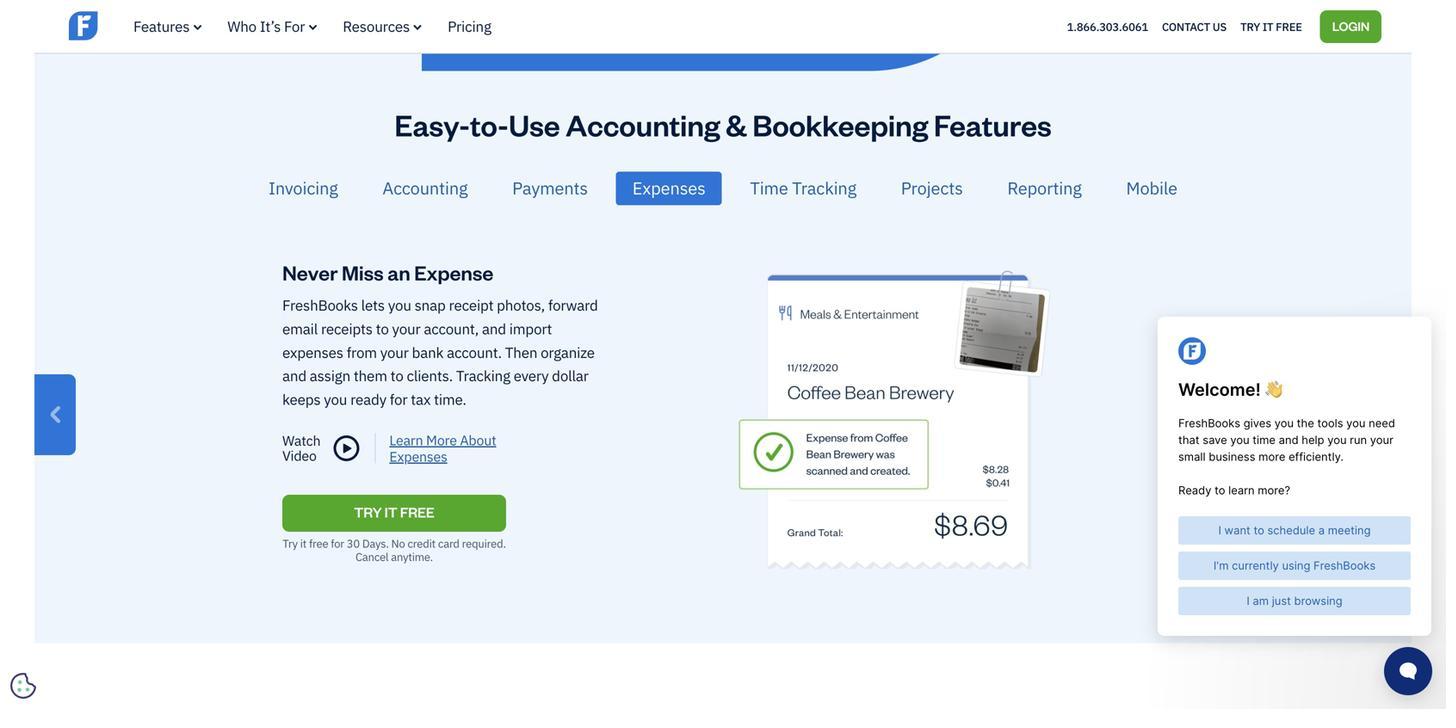 Task type: locate. For each thing, give the bounding box(es) containing it.
and up account.
[[482, 319, 506, 338]]

reporting link
[[991, 172, 1098, 205]]

card
[[438, 536, 460, 551]]

tracking down account.
[[456, 366, 510, 385]]

required.
[[462, 536, 506, 551]]

1 vertical spatial accounting
[[383, 177, 468, 199]]

try
[[354, 503, 382, 521]]

1 horizontal spatial and
[[482, 319, 506, 338]]

projects
[[901, 177, 963, 199]]

0 vertical spatial your
[[392, 319, 421, 338]]

you down assign
[[324, 390, 347, 409]]

0 vertical spatial to
[[376, 319, 389, 338]]

0 vertical spatial you
[[388, 296, 411, 315]]

30
[[347, 536, 360, 551]]

0 horizontal spatial and
[[282, 366, 306, 385]]

try inside try it free for 30 days. no credit card required. cancel anytime.
[[283, 536, 298, 551]]

pricing link
[[448, 17, 491, 36]]

expenses
[[633, 177, 706, 199], [389, 448, 447, 466]]

expenses link
[[616, 172, 722, 205]]

0 horizontal spatial try
[[283, 536, 298, 551]]

1 horizontal spatial features
[[934, 105, 1052, 144]]

login
[[1332, 17, 1370, 34]]

0 vertical spatial try
[[1241, 19, 1260, 34]]

1 vertical spatial tracking
[[456, 366, 510, 385]]

learn more about expenses
[[389, 431, 496, 466]]

accounting
[[566, 105, 720, 144], [383, 177, 468, 199]]

accounting up expenses link
[[566, 105, 720, 144]]

1.866.303.6061 link
[[1067, 19, 1148, 34]]

snap
[[415, 296, 446, 315]]

1 horizontal spatial for
[[390, 390, 408, 409]]

tracking
[[792, 177, 857, 199], [456, 366, 510, 385]]

tracking right time
[[792, 177, 857, 199]]

features link
[[133, 17, 202, 36]]

try
[[1241, 19, 1260, 34], [283, 536, 298, 551]]

ready
[[350, 390, 387, 409]]

features left who
[[133, 17, 190, 36]]

who it's for
[[228, 17, 305, 36]]

payments link
[[496, 172, 604, 205]]

try it free
[[1241, 19, 1302, 34]]

1 vertical spatial try
[[283, 536, 298, 551]]

try right us
[[1241, 19, 1260, 34]]

0 vertical spatial for
[[390, 390, 408, 409]]

0 horizontal spatial it
[[300, 536, 307, 551]]

account,
[[424, 319, 479, 338]]

receipts
[[321, 319, 373, 338]]

it for free
[[1263, 19, 1274, 34]]

and
[[482, 319, 506, 338], [282, 366, 306, 385]]

it's
[[260, 17, 281, 36]]

0 horizontal spatial you
[[324, 390, 347, 409]]

1 vertical spatial to
[[391, 366, 403, 385]]

1 horizontal spatial accounting
[[566, 105, 720, 144]]

0 vertical spatial expenses
[[633, 177, 706, 199]]

clients.
[[407, 366, 453, 385]]

0 horizontal spatial features
[[133, 17, 190, 36]]

features
[[133, 17, 190, 36], [934, 105, 1052, 144]]

us
[[1213, 19, 1227, 34]]

0 horizontal spatial expenses
[[389, 448, 447, 466]]

for
[[390, 390, 408, 409], [331, 536, 344, 551]]

your up "bank"
[[392, 319, 421, 338]]

time
[[750, 177, 788, 199]]

free
[[400, 503, 434, 521]]

1 horizontal spatial you
[[388, 296, 411, 315]]

0 horizontal spatial tracking
[[456, 366, 510, 385]]

features up the reporting
[[934, 105, 1052, 144]]

mobile link
[[1110, 172, 1194, 205]]

to-
[[470, 105, 509, 144]]

projects link
[[885, 172, 979, 205]]

for left tax
[[390, 390, 408, 409]]

cancel
[[356, 550, 389, 564]]

1 horizontal spatial it
[[1263, 19, 1274, 34]]

try for try it free
[[1241, 19, 1260, 34]]

to down the 'lets'
[[376, 319, 389, 338]]

tracking inside freshbooks lets you snap receipt photos, forward email receipts to your account, and import expenses from your bank account. then organize and assign them to clients. tracking every dollar keeps you ready for tax time.
[[456, 366, 510, 385]]

invoicing
[[269, 177, 338, 199]]

1 horizontal spatial try
[[1241, 19, 1260, 34]]

you
[[388, 296, 411, 315], [324, 390, 347, 409]]

you right the 'lets'
[[388, 296, 411, 315]]

1 vertical spatial it
[[300, 536, 307, 551]]

expenses down easy-to-use accounting & bookkeeping features
[[633, 177, 706, 199]]

keeps
[[282, 390, 321, 409]]

lets
[[361, 296, 385, 315]]

1 vertical spatial features
[[934, 105, 1052, 144]]

to
[[376, 319, 389, 338], [391, 366, 403, 385]]

1 vertical spatial for
[[331, 536, 344, 551]]

your
[[392, 319, 421, 338], [380, 343, 409, 362]]

try left free on the left bottom of page
[[283, 536, 298, 551]]

0 vertical spatial accounting
[[566, 105, 720, 144]]

0 vertical spatial it
[[1263, 19, 1274, 34]]

and up keeps
[[282, 366, 306, 385]]

about
[[460, 431, 496, 449]]

for left 30
[[331, 536, 344, 551]]

login link
[[1320, 10, 1382, 43]]

who
[[228, 17, 257, 36]]

to right them
[[391, 366, 403, 385]]

video
[[282, 447, 317, 465]]

it left free on the left bottom of page
[[300, 536, 307, 551]]

0 horizontal spatial for
[[331, 536, 344, 551]]

&
[[726, 105, 747, 144]]

0 vertical spatial features
[[133, 17, 190, 36]]

contact us link
[[1162, 15, 1227, 38]]

dollar
[[552, 366, 589, 385]]

try it free link
[[282, 495, 506, 532]]

it
[[1263, 19, 1274, 34], [300, 536, 307, 551]]

freshbooks
[[282, 296, 358, 315]]

never
[[282, 259, 338, 285]]

expenses up the free
[[389, 448, 447, 466]]

1 vertical spatial expenses
[[389, 448, 447, 466]]

learn
[[389, 431, 423, 449]]

never miss an expense
[[282, 259, 494, 285]]

try for try it free for 30 days. no credit card required. cancel anytime.
[[283, 536, 298, 551]]

invoicing link
[[252, 172, 354, 205]]

it inside try it free for 30 days. no credit card required. cancel anytime.
[[300, 536, 307, 551]]

0 vertical spatial tracking
[[792, 177, 857, 199]]

it for free
[[300, 536, 307, 551]]

your right the from
[[380, 343, 409, 362]]

accounting down easy-
[[383, 177, 468, 199]]

expense
[[414, 259, 494, 285]]

it left free
[[1263, 19, 1274, 34]]



Task type: vqa. For each thing, say whether or not it's contained in the screenshot.
SPECIALISTS. at the bottom right of page
no



Task type: describe. For each thing, give the bounding box(es) containing it.
pricing
[[448, 17, 491, 36]]

learn more about expenses link
[[376, 431, 531, 466]]

watch video
[[282, 432, 321, 465]]

try it free link
[[1241, 15, 1302, 38]]

then
[[505, 343, 537, 362]]

it
[[385, 503, 397, 521]]

resources
[[343, 17, 410, 36]]

days.
[[362, 536, 389, 551]]

mobile
[[1126, 177, 1178, 199]]

easy-to-use accounting & bookkeeping features
[[395, 105, 1052, 144]]

watch
[[282, 432, 321, 450]]

0 horizontal spatial to
[[376, 319, 389, 338]]

try it free
[[354, 503, 434, 521]]

receipt
[[449, 296, 494, 315]]

accounting link
[[366, 172, 484, 205]]

try it free for 30 days. no credit card required. cancel anytime.
[[283, 536, 506, 564]]

more
[[426, 431, 457, 449]]

organize
[[541, 343, 595, 362]]

1 horizontal spatial tracking
[[792, 177, 857, 199]]

use
[[509, 105, 560, 144]]

miss
[[342, 259, 384, 285]]

for inside try it free for 30 days. no credit card required. cancel anytime.
[[331, 536, 344, 551]]

1 horizontal spatial expenses
[[633, 177, 706, 199]]

an
[[388, 259, 410, 285]]

tax
[[411, 390, 431, 409]]

no
[[391, 536, 405, 551]]

them
[[354, 366, 387, 385]]

0 vertical spatial and
[[482, 319, 506, 338]]

expenses
[[282, 343, 343, 362]]

freshbooks lets you snap receipt photos, forward email receipts to your account, and import expenses from your bank account. then organize and assign them to clients. tracking every dollar keeps you ready for tax time.
[[282, 296, 598, 409]]

assign
[[310, 366, 350, 385]]

cookie preferences image
[[10, 673, 36, 699]]

reporting
[[1008, 177, 1082, 199]]

account.
[[447, 343, 502, 362]]

time.
[[434, 390, 466, 409]]

free
[[1276, 19, 1302, 34]]

freshbooks logo image
[[69, 9, 202, 42]]

1 vertical spatial and
[[282, 366, 306, 385]]

bank
[[412, 343, 444, 362]]

contact
[[1162, 19, 1210, 34]]

1 horizontal spatial to
[[391, 366, 403, 385]]

1.866.303.6061
[[1067, 19, 1148, 34]]

0 horizontal spatial accounting
[[383, 177, 468, 199]]

payments
[[512, 177, 588, 199]]

contact us
[[1162, 19, 1227, 34]]

bookkeeping
[[753, 105, 928, 144]]

email
[[282, 319, 318, 338]]

every
[[514, 366, 549, 385]]

for
[[284, 17, 305, 36]]

from
[[347, 343, 377, 362]]

credit
[[408, 536, 436, 551]]

expenses inside learn more about expenses
[[389, 448, 447, 466]]

resources link
[[343, 17, 422, 36]]

1 vertical spatial you
[[324, 390, 347, 409]]

free
[[309, 536, 328, 551]]

forward
[[548, 296, 598, 315]]

anytime.
[[391, 550, 433, 564]]

time tracking
[[750, 177, 857, 199]]

time tracking link
[[734, 172, 873, 205]]

for inside freshbooks lets you snap receipt photos, forward email receipts to your account, and import expenses from your bank account. then organize and assign them to clients. tracking every dollar keeps you ready for tax time.
[[390, 390, 408, 409]]

easy-
[[395, 105, 470, 144]]

1 vertical spatial your
[[380, 343, 409, 362]]

cookie consent banner dialog
[[13, 498, 271, 696]]

who it's for link
[[228, 17, 317, 36]]

import
[[509, 319, 552, 338]]

photos,
[[497, 296, 545, 315]]



